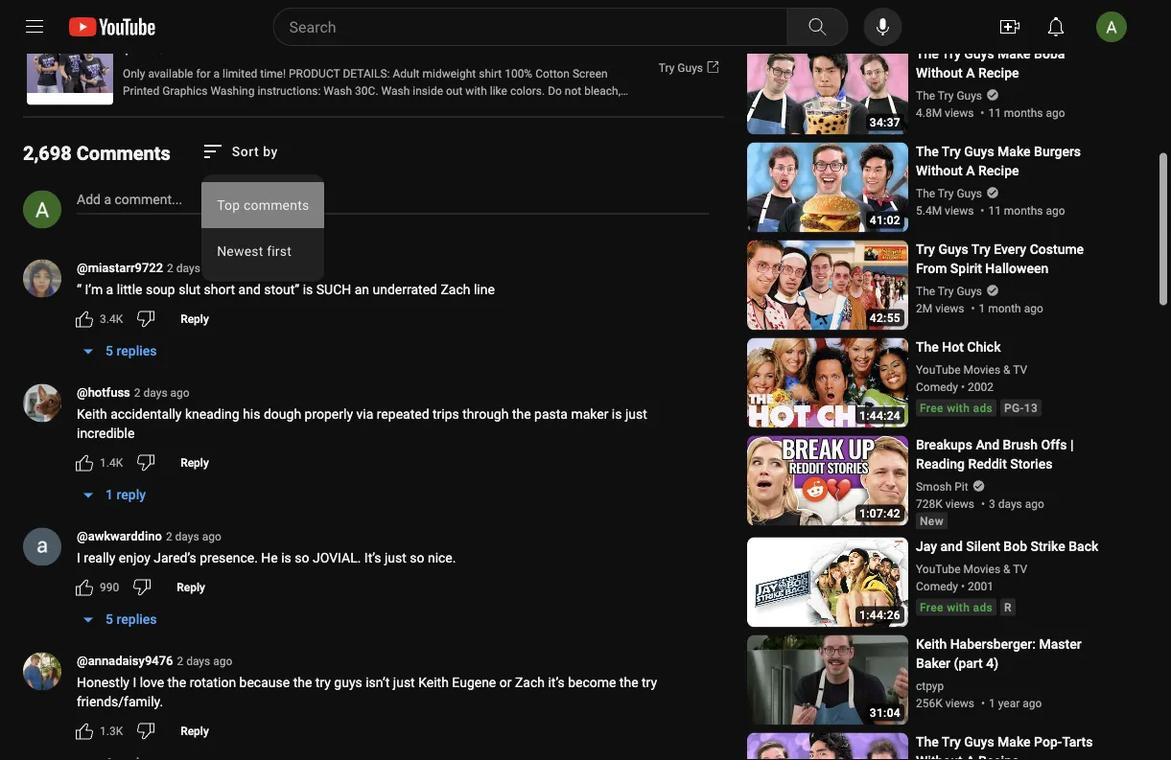 Task type: describe. For each thing, give the bounding box(es) containing it.
vintage
[[182, 20, 228, 36]]

movies inside jay and silent bob strike back youtube movies & tv comedy • 2001
[[964, 563, 1001, 576]]

newest first link
[[201, 228, 324, 274]]

ago up pop-
[[1023, 697, 1042, 710]]

0 vertical spatial 1
[[989, 8, 995, 21]]

honestly
[[77, 676, 129, 691]]

13
[[1025, 401, 1038, 415]]

first
[[267, 243, 291, 259]]

top
[[217, 197, 240, 213]]

reply link for little
[[169, 304, 220, 335]]

& inside the hot chick youtube movies & tv comedy • 2002
[[1004, 363, 1011, 376]]

views down pit
[[946, 497, 975, 511]]

without for the try guys make boba without a recipe
[[916, 65, 963, 81]]

@hotfuss link
[[77, 384, 130, 404]]

@annadaisy9476 link
[[77, 653, 173, 672]]

reply for little
[[181, 312, 209, 326]]

ago up 'costume' on the top right
[[1046, 204, 1066, 217]]

1.4k likes element
[[100, 454, 123, 472]]

keith inside keith habersberger: master baker (part 4)
[[916, 637, 947, 653]]

guys inside the try guys make boba without a recipe
[[964, 46, 995, 62]]

stout"
[[264, 282, 300, 298]]

1 year from the top
[[998, 8, 1020, 21]]

@miastarr9722 link
[[77, 260, 163, 279]]

tarts
[[1062, 735, 1093, 751]]

the right because
[[293, 676, 312, 691]]

because
[[239, 676, 290, 691]]

jay
[[916, 539, 937, 555]]

try inside the try guys make boba without a recipe
[[942, 46, 961, 62]]

ads for bob
[[973, 601, 993, 614]]

the hot chick by comedy • 2002 1 hour, 44 minutes element
[[916, 338, 1042, 357]]

2,698 comments
[[23, 143, 171, 165]]

4 the from the top
[[916, 187, 936, 200]]

2 try from the left
[[642, 676, 657, 691]]

2 days ago link for his
[[134, 385, 190, 402]]

repeated
[[377, 407, 429, 423]]

@awkwarddino
[[77, 530, 162, 544]]

presence.
[[200, 551, 258, 567]]

2m views
[[916, 302, 965, 315]]

master
[[1040, 637, 1082, 653]]

2 days ago link for jared's
[[166, 529, 221, 546]]

add
[[77, 192, 101, 208]]

from
[[916, 261, 947, 277]]

ago right month on the top right of the page
[[1024, 302, 1044, 315]]

i inside @annadaisy9476 2 days ago honestly i love the rotation because the try guys isn't just keith eugene or zach it's become the try friends/family.
[[133, 676, 136, 691]]

3 days ago
[[989, 497, 1045, 511]]

ctpyp
[[916, 680, 944, 693]]

top comments link
[[201, 182, 324, 228]]

@hotfuss image
[[23, 384, 61, 423]]

the inside '@hotfuss 2 days ago keith accidentally kneading his dough properly via repeated trips through the pasta maker is just incredible'
[[512, 407, 531, 423]]

jared's
[[154, 551, 196, 567]]

2 for love
[[177, 655, 183, 669]]

try inside the try guys make pop-tarts without a recipe
[[942, 735, 961, 751]]

4.8m views
[[916, 106, 974, 119]]

jay and silent bob strike back youtube movies & tv comedy • 2001
[[916, 539, 1099, 593]]

free with ads for and
[[920, 601, 993, 614]]

ago down stories
[[1025, 497, 1045, 511]]

he
[[261, 551, 278, 567]]

1 hour, 44 minutes, 26 seconds element
[[860, 609, 901, 622]]

11 months ago for burgers
[[989, 204, 1066, 217]]

the try guys make pop-tarts without a recipe
[[916, 735, 1093, 761]]

add a comment...
[[77, 192, 182, 208]]

reply link for his
[[169, 448, 220, 478]]

little
[[117, 282, 142, 298]]

angela cha image
[[23, 191, 61, 229]]

shirt
[[297, 20, 325, 36]]

|
[[1071, 437, 1074, 453]]

34 minutes, 37 seconds element
[[870, 116, 901, 129]]

incredible
[[77, 426, 135, 442]]

2002
[[968, 380, 994, 394]]

47:57 link
[[747, 0, 909, 39]]

41:02
[[870, 213, 901, 227]]

5.4m
[[916, 204, 942, 217]]

the try guys make burgers without a recipe
[[916, 144, 1081, 179]]

avatar image image
[[1097, 12, 1127, 42]]

spirit
[[951, 261, 982, 277]]

boba
[[1034, 46, 1065, 62]]

just inside '@hotfuss 2 days ago keith accidentally kneading his dough properly via repeated trips through the pasta maker is just incredible'
[[625, 407, 647, 423]]

the try guys make boba without a recipe
[[916, 46, 1065, 81]]

zach inside @annadaisy9476 2 days ago honestly i love the rotation because the try guys isn't just keith eugene or zach it's become the try friends/family.
[[515, 676, 545, 691]]

ago up boba
[[1022, 8, 1042, 21]]

keith habersberger: master baker (part 4) by ctpyp 256,747 views 1 year ago 31 minutes element
[[916, 636, 1110, 674]]

0 vertical spatial a
[[104, 192, 111, 208]]

comedy inside jay and silent bob strike back youtube movies & tv comedy • 2001
[[916, 580, 958, 593]]

42 minutes, 55 seconds element
[[870, 311, 901, 325]]

breakups and brush offs | reading reddit stories
[[916, 437, 1074, 472]]

1 so from the left
[[295, 551, 309, 567]]

31 minutes, 4 seconds element
[[870, 707, 901, 720]]

sort
[[232, 143, 259, 159]]

990
[[100, 581, 119, 595]]

reply text field for presence.
[[177, 581, 205, 595]]

silent
[[966, 539, 1001, 555]]

nice.
[[428, 551, 456, 567]]

reply link for jared's
[[165, 572, 217, 603]]

1 for guys
[[979, 302, 986, 315]]

months for burgers
[[1004, 204, 1043, 217]]

back
[[1069, 539, 1099, 555]]

without for the try guys make burgers without a recipe
[[916, 163, 963, 179]]

a for the try guys make boba without a recipe
[[966, 65, 975, 81]]

3
[[989, 497, 996, 511]]

every
[[994, 242, 1027, 258]]

comedy inside the hot chick youtube movies & tv comedy • 2002
[[916, 380, 958, 394]]

990 likes element
[[100, 579, 119, 596]]

0 vertical spatial 1 year ago
[[989, 8, 1042, 21]]

comments
[[77, 143, 171, 165]]

reading
[[916, 457, 965, 472]]

@miastarr9722
[[77, 261, 163, 276]]

47:57
[[870, 18, 901, 31]]

3.4k likes element
[[100, 311, 123, 328]]

war
[[123, 20, 151, 36]]

1 year ago link
[[916, 0, 1110, 23]]

1 for habersberger:
[[989, 697, 996, 710]]

sort by button
[[201, 140, 278, 163]]

42:55
[[870, 311, 901, 325]]

Search text field
[[289, 14, 783, 39]]

days right 3
[[999, 497, 1023, 511]]

it's
[[364, 551, 381, 567]]

i inside @awkwarddino 2 days ago i really enjoy jared's presence. he is so jovial. it's just so nice.
[[77, 551, 80, 567]]

2 year from the top
[[999, 697, 1020, 710]]

tv inside the hot chick youtube movies & tv comedy • 2002
[[1013, 363, 1028, 376]]

guys
[[334, 676, 362, 691]]

dough
[[264, 407, 301, 423]]

the try guys make pop-tarts without a recipe by the try guys 5,577,884 views 11 months ago 39 minutes element
[[916, 733, 1110, 761]]

youtube inside jay and silent bob strike back youtube movies & tv comedy • 2001
[[916, 563, 961, 576]]

1:44:24 link
[[747, 338, 909, 431]]

ago up burgers in the right of the page
[[1046, 106, 1066, 119]]

2 the from the top
[[916, 89, 936, 102]]

costume
[[1030, 242, 1084, 258]]

11 for burgers
[[989, 204, 1002, 217]]

tour
[[267, 20, 294, 36]]

34:37 link
[[747, 45, 909, 137]]

@annadaisy9476 2 days ago honestly i love the rotation because the try guys isn't just keith eugene or zach it's become the try friends/family.
[[77, 655, 661, 711]]

31:04 link
[[747, 636, 909, 728]]

or
[[500, 676, 512, 691]]

is inside '@hotfuss 2 days ago keith accidentally kneading his dough properly via repeated trips through the pasta maker is just incredible'
[[612, 407, 622, 423]]

@miastarr9722 2 days ago " i'm a little soup slut short and stout" is such an underrated zach line
[[77, 261, 495, 298]]

halloween
[[986, 261, 1049, 277]]

5 the from the top
[[916, 284, 936, 298]]

bob
[[1004, 539, 1028, 555]]

@miastarr9722 image
[[23, 260, 61, 298]]

2 days ago link for the
[[177, 654, 232, 671]]

a inside the try guys make pop-tarts without a recipe
[[966, 754, 975, 761]]

34:37
[[870, 116, 901, 129]]

ago inside '@hotfuss 2 days ago keith accidentally kneading his dough properly via repeated trips through the pasta maker is just incredible'
[[170, 387, 190, 400]]

47 minutes, 57 seconds element
[[870, 18, 901, 31]]

days for " i'm a little soup slut short and stout" is such an underrated zach line
[[176, 262, 200, 276]]

2 for kneading
[[134, 387, 141, 400]]

reply text field for kneading
[[181, 456, 209, 470]]

soup
[[146, 282, 175, 298]]

breakups
[[916, 437, 973, 453]]

"
[[77, 282, 82, 298]]

become
[[568, 676, 616, 691]]

a for the try guys make burgers without a recipe
[[966, 163, 975, 179]]

1.3k
[[100, 725, 123, 738]]

jovial.
[[313, 551, 361, 567]]

1:07:42 link
[[747, 436, 909, 529]]

31:04
[[870, 707, 901, 720]]

live
[[155, 20, 179, 36]]

256k views
[[916, 697, 975, 710]]

1 vertical spatial 1 year ago
[[989, 697, 1042, 710]]

the right become
[[620, 676, 639, 691]]



Task type: locate. For each thing, give the bounding box(es) containing it.
keith inside @annadaisy9476 2 days ago honestly i love the rotation because the try guys isn't just keith eugene or zach it's become the try friends/family.
[[418, 676, 449, 691]]

views right 256k
[[946, 697, 975, 710]]

1 horizontal spatial zach
[[515, 676, 545, 691]]

the try guys make burgers without a recipe by the try guys 5,419,711 views 11 months ago 41 minutes element
[[916, 142, 1110, 181]]

make left pop-
[[998, 735, 1031, 751]]

free up breakups
[[920, 401, 944, 415]]

2 tv from the top
[[1013, 563, 1028, 576]]

1 vertical spatial ads
[[973, 601, 993, 614]]

0 vertical spatial reply text field
[[181, 456, 209, 470]]

1 vertical spatial free with ads
[[920, 601, 993, 614]]

just inside @annadaisy9476 2 days ago honestly i love the rotation because the try guys isn't just keith eugene or zach it's become the try friends/family.
[[393, 676, 415, 691]]

so left nice.
[[410, 551, 425, 567]]

ads
[[973, 401, 993, 415], [973, 601, 993, 614]]

1 11 from the top
[[989, 106, 1002, 119]]

• left 2001
[[961, 580, 965, 593]]

reply text field for love
[[181, 725, 209, 738]]

make for burgers
[[998, 144, 1031, 160]]

free right 1 hour, 44 minutes, 26 seconds element
[[920, 601, 944, 614]]

free with ads down 2001
[[920, 601, 993, 614]]

1 vertical spatial tv
[[1013, 563, 1028, 576]]

1:07:42
[[860, 507, 901, 520]]

reply down kneading
[[181, 456, 209, 470]]

1 vertical spatial free
[[920, 601, 944, 614]]

through
[[463, 407, 509, 423]]

the
[[916, 46, 939, 62], [916, 89, 936, 102], [916, 144, 939, 160], [916, 187, 936, 200], [916, 284, 936, 298], [916, 340, 939, 355], [916, 735, 939, 751]]

1 vertical spatial keith
[[916, 637, 947, 653]]

months down the try guys make boba without a recipe by the try guys 4,809,976 views 11 months ago 34 minutes "element"
[[1004, 106, 1043, 119]]

days up slut at the top of the page
[[176, 262, 200, 276]]

ago inside @miastarr9722 2 days ago " i'm a little soup slut short and stout" is such an underrated zach line
[[203, 262, 223, 276]]

1 horizontal spatial is
[[303, 282, 313, 298]]

try left guys
[[315, 676, 331, 691]]

2 right @annadaisy9476
[[177, 655, 183, 669]]

0 horizontal spatial try
[[315, 676, 331, 691]]

ago up 'presence.'
[[202, 531, 221, 544]]

0 vertical spatial just
[[625, 407, 647, 423]]

try guys try every costume from spirit halloween by the try guys 2,045,930 views 1 month ago 42 minutes element
[[916, 240, 1110, 279]]

reply down slut at the top of the page
[[181, 312, 209, 326]]

0 vertical spatial comedy
[[916, 380, 958, 394]]

0 vertical spatial is
[[303, 282, 313, 298]]

2 days ago link up slut at the top of the page
[[167, 260, 223, 277]]

keith up the baker
[[916, 637, 947, 653]]

ago up rotation on the left
[[213, 655, 232, 669]]

2 so from the left
[[410, 551, 425, 567]]

a right the add
[[104, 192, 111, 208]]

comedy down jay
[[916, 580, 958, 593]]

make left boba
[[998, 46, 1031, 62]]

2 movies from the top
[[964, 563, 1001, 576]]

2 for enjoy
[[166, 531, 172, 544]]

0 vertical spatial tv
[[1013, 363, 1028, 376]]

reply text field down kneading
[[181, 456, 209, 470]]

@hotfuss
[[77, 386, 130, 400]]

the try guys for try guys try every costume from spirit halloween
[[916, 284, 983, 298]]

just right 'isn't'
[[393, 676, 415, 691]]

with for and
[[947, 601, 970, 614]]

None search field
[[238, 8, 852, 46]]

love
[[140, 676, 164, 691]]

months for boba
[[1004, 106, 1043, 119]]

3 a from the top
[[966, 754, 975, 761]]

habersberger:
[[950, 637, 1036, 653]]

@annadaisy9476
[[77, 655, 173, 669]]

make left burgers in the right of the page
[[998, 144, 1031, 160]]

2 up jared's
[[166, 531, 172, 544]]

1:44:24
[[860, 409, 901, 423]]

2 with from the top
[[947, 601, 970, 614]]

a right i'm
[[106, 282, 113, 298]]

1.4k
[[100, 456, 123, 470]]

2 youtube from the top
[[916, 563, 961, 576]]

1 a from the top
[[966, 65, 975, 81]]

1 left month on the top right of the page
[[979, 302, 986, 315]]

Reply text field
[[181, 312, 209, 326], [177, 581, 205, 595]]

@awkwarddino 2 days ago i really enjoy jared's presence. he is so jovial. it's just so nice.
[[77, 530, 456, 567]]

a
[[966, 65, 975, 81], [966, 163, 975, 179], [966, 754, 975, 761]]

1 comedy from the top
[[916, 380, 958, 394]]

pg-13
[[1005, 401, 1038, 415]]

and right the short
[[238, 282, 261, 298]]

7 the from the top
[[916, 735, 939, 751]]

2 reply text field from the top
[[181, 725, 209, 738]]

the try guys up 2m views
[[916, 284, 983, 298]]

a inside @miastarr9722 2 days ago " i'm a little soup slut short and stout" is such an underrated zach line
[[106, 282, 113, 298]]

1 vertical spatial 11
[[989, 204, 1002, 217]]

views for keith habersberger: master baker (part 4)
[[946, 697, 975, 710]]

1 free with ads from the top
[[920, 401, 993, 415]]

1 vertical spatial reply text field
[[181, 725, 209, 738]]

the hot chick youtube movies & tv comedy • 2002
[[916, 340, 1028, 394]]

offs
[[1042, 437, 1067, 453]]

newest
[[217, 243, 263, 259]]

1 vertical spatial reply text field
[[177, 581, 205, 595]]

256k
[[916, 697, 943, 710]]

0 vertical spatial a
[[966, 65, 975, 81]]

3 without from the top
[[916, 754, 963, 761]]

1 horizontal spatial and
[[941, 539, 963, 555]]

0 vertical spatial i
[[77, 551, 80, 567]]

0 vertical spatial year
[[998, 8, 1020, 21]]

0 vertical spatial make
[[998, 46, 1031, 62]]

1 horizontal spatial keith
[[418, 676, 449, 691]]

top comments
[[217, 197, 309, 213]]

4)
[[987, 656, 999, 672]]

1 the try guys from the top
[[916, 89, 983, 102]]

without inside the try guys make burgers without a recipe
[[916, 163, 963, 179]]

make
[[998, 46, 1031, 62], [998, 144, 1031, 160], [998, 735, 1031, 751]]

1 & from the top
[[1004, 363, 1011, 376]]

0 horizontal spatial keith
[[77, 407, 107, 423]]

recipe inside the try guys make burgers without a recipe
[[979, 163, 1019, 179]]

1.3k likes element
[[100, 723, 123, 740]]

free with ads for hot
[[920, 401, 993, 415]]

reply text field down jared's
[[177, 581, 205, 595]]

try guys
[[659, 61, 703, 75]]

days for keith accidentally kneading his dough properly via repeated trips through the pasta maker is just incredible
[[143, 387, 168, 400]]

2 recipe from the top
[[979, 163, 1019, 179]]

trips
[[433, 407, 459, 423]]

reply for his
[[181, 456, 209, 470]]

1 up the try guys make boba without a recipe at the top right
[[989, 8, 995, 21]]

r
[[1005, 601, 1012, 614]]

properly
[[305, 407, 353, 423]]

recipe for burgers
[[979, 163, 1019, 179]]

2 days ago link up accidentally
[[134, 385, 190, 402]]

rotation
[[190, 676, 236, 691]]

the inside the try guys make boba without a recipe
[[916, 46, 939, 62]]

by
[[263, 143, 278, 159]]

with down 2002
[[947, 401, 970, 415]]

2 without from the top
[[916, 163, 963, 179]]

1 the from the top
[[916, 46, 939, 62]]

1 vertical spatial months
[[1004, 204, 1043, 217]]

reply for jared's
[[177, 581, 205, 595]]

without inside the try guys make pop-tarts without a recipe
[[916, 754, 963, 761]]

reply link down rotation on the left
[[169, 716, 220, 747]]

guys inside the try guys make burgers without a recipe
[[964, 144, 995, 160]]

views right 2m
[[936, 302, 965, 315]]

the left "pasta"
[[512, 407, 531, 423]]

11 for boba
[[989, 106, 1002, 119]]

1 vertical spatial movies
[[964, 563, 1001, 576]]

2 up soup
[[167, 262, 173, 276]]

short
[[204, 282, 235, 298]]

new
[[920, 515, 944, 528]]

2 vertical spatial is
[[281, 551, 292, 567]]

0 vertical spatial keith
[[77, 407, 107, 423]]

1 reply text field from the top
[[181, 456, 209, 470]]

•
[[961, 380, 965, 394], [961, 580, 965, 593]]

0 vertical spatial recipe
[[979, 65, 1019, 81]]

1 horizontal spatial i
[[133, 676, 136, 691]]

days inside @awkwarddino 2 days ago i really enjoy jared's presence. he is so jovial. it's just so nice.
[[175, 531, 199, 544]]

2 vertical spatial the try guys
[[916, 284, 983, 298]]

1 without from the top
[[916, 65, 963, 81]]

2001
[[968, 580, 994, 593]]

without down 256k views
[[916, 754, 963, 761]]

Add a comment... text field
[[77, 192, 182, 208]]

days up accidentally
[[143, 387, 168, 400]]

1 vertical spatial is
[[612, 407, 622, 423]]

0 vertical spatial •
[[961, 380, 965, 394]]

it's
[[548, 676, 565, 691]]

1 horizontal spatial so
[[410, 551, 425, 567]]

free with ads down 2002
[[920, 401, 993, 415]]

1 recipe from the top
[[979, 65, 1019, 81]]

@annadaisy9476 image
[[23, 653, 61, 691]]

2 ads from the top
[[973, 601, 993, 614]]

@hotfuss 2 days ago keith accidentally kneading his dough properly via repeated trips through the pasta maker is just incredible
[[77, 386, 651, 442]]

2 the try guys from the top
[[916, 187, 983, 200]]

the try guys
[[916, 89, 983, 102], [916, 187, 983, 200], [916, 284, 983, 298]]

0 vertical spatial without
[[916, 65, 963, 81]]

0 vertical spatial 11 months ago
[[989, 106, 1066, 119]]

1 vertical spatial 11 months ago
[[989, 204, 1066, 217]]

1 youtube from the top
[[916, 363, 961, 376]]

days for honestly i love the rotation because the try guys isn't just keith eugene or zach it's become the try friends/family.
[[186, 655, 210, 669]]

• inside the hot chick youtube movies & tv comedy • 2002
[[961, 380, 965, 394]]

is right he
[[281, 551, 292, 567]]

youtube down hot at top
[[916, 363, 961, 376]]

1:44:26
[[860, 609, 901, 622]]

just inside @awkwarddino 2 days ago i really enjoy jared's presence. he is so jovial. it's just so nice.
[[385, 551, 407, 567]]

1 horizontal spatial try
[[642, 676, 657, 691]]

2 • from the top
[[961, 580, 965, 593]]

2m
[[916, 302, 933, 315]]

movies inside the hot chick youtube movies & tv comedy • 2002
[[964, 363, 1001, 376]]

guys inside try guys try every costume from spirit halloween
[[939, 242, 969, 258]]

0 vertical spatial reply text field
[[181, 312, 209, 326]]

0 vertical spatial movies
[[964, 363, 1001, 376]]

11 months ago up burgers in the right of the page
[[989, 106, 1066, 119]]

recipe for boba
[[979, 65, 1019, 81]]

hot
[[942, 340, 964, 355]]

2 & from the top
[[1004, 563, 1011, 576]]

1
[[989, 8, 995, 21], [979, 302, 986, 315], [989, 697, 996, 710]]

1 year ago up the try guys make pop-tarts without a recipe link
[[989, 697, 1042, 710]]

0 vertical spatial with
[[947, 401, 970, 415]]

5.4m views
[[916, 204, 974, 217]]

tv inside jay and silent bob strike back youtube movies & tv comedy • 2001
[[1013, 563, 1028, 576]]

so right he
[[295, 551, 309, 567]]

a up 4.8m views
[[966, 65, 975, 81]]

ago inside @annadaisy9476 2 days ago honestly i love the rotation because the try guys isn't just keith eugene or zach it's become the try friends/family.
[[213, 655, 232, 669]]

& inside jay and silent bob strike back youtube movies & tv comedy • 2001
[[1004, 563, 1011, 576]]

1 year ago up the try guys make boba without a recipe by the try guys 4,809,976 views 11 months ago 34 minutes "element"
[[989, 8, 1042, 21]]

1 vertical spatial without
[[916, 163, 963, 179]]

make for boba
[[998, 46, 1031, 62]]

1 year ago
[[989, 8, 1042, 21], [989, 697, 1042, 710]]

try inside the try guys make burgers without a recipe
[[942, 144, 961, 160]]

i'm
[[85, 282, 103, 298]]

reply text field for soup
[[181, 312, 209, 326]]

1 vertical spatial the try guys
[[916, 187, 983, 200]]

ago up the short
[[203, 262, 223, 276]]

jay and silent bob strike back by comedy • 2001 1 hour, 44 minutes element
[[916, 538, 1099, 557]]

i left the love
[[133, 676, 136, 691]]

2 for a
[[167, 262, 173, 276]]

42:55 link
[[747, 240, 909, 333]]

2 inside @miastarr9722 2 days ago " i'm a little soup slut short and stout" is such an underrated zach line
[[167, 262, 173, 276]]

days
[[176, 262, 200, 276], [143, 387, 168, 400], [999, 497, 1023, 511], [175, 531, 199, 544], [186, 655, 210, 669]]

recipe inside the try guys make boba without a recipe
[[979, 65, 1019, 81]]

zach left line
[[441, 282, 471, 298]]

reply link down slut at the top of the page
[[169, 304, 220, 335]]

breakups and brush offs | reading reddit stories by smosh pit 728,274 views 3 days ago 1 hour, 7 minutes element
[[916, 436, 1110, 474]]

and right jay
[[941, 539, 963, 555]]

1 free from the top
[[920, 401, 944, 415]]

1 vertical spatial comedy
[[916, 580, 958, 593]]

3 the try guys from the top
[[916, 284, 983, 298]]

0 horizontal spatial zach
[[441, 282, 471, 298]]

1 movies from the top
[[964, 363, 1001, 376]]

and inside @miastarr9722 2 days ago " i'm a little soup slut short and stout" is such an underrated zach line
[[238, 282, 261, 298]]

1 down 4)
[[989, 697, 996, 710]]

just for eugene
[[393, 676, 415, 691]]

the right the love
[[167, 676, 186, 691]]

line
[[474, 282, 495, 298]]

list box
[[201, 175, 324, 282]]

ago up kneading
[[170, 387, 190, 400]]

ago inside @awkwarddino 2 days ago i really enjoy jared's presence. he is so jovial. it's just so nice.
[[202, 531, 221, 544]]

views for try guys try every costume from spirit halloween
[[936, 302, 965, 315]]

year
[[998, 8, 1020, 21], [999, 697, 1020, 710]]

2 days ago link up jared's
[[166, 529, 221, 546]]

1 vertical spatial zach
[[515, 676, 545, 691]]

the try guys up 4.8m views
[[916, 89, 983, 102]]

make inside the try guys make boba without a recipe
[[998, 46, 1031, 62]]

ads down 2002
[[973, 401, 993, 415]]

(part
[[954, 656, 983, 672]]

2 a from the top
[[966, 163, 975, 179]]

0 vertical spatial free with ads
[[920, 401, 993, 415]]

1 vertical spatial a
[[106, 282, 113, 298]]

• inside jay and silent bob strike back youtube movies & tv comedy • 2001
[[961, 580, 965, 593]]

the try guys for the try guys make burgers without a recipe
[[916, 187, 983, 200]]

group
[[201, 140, 324, 292]]

without inside the try guys make boba without a recipe
[[916, 65, 963, 81]]

2 comedy from the top
[[916, 580, 958, 593]]

2 inside @annadaisy9476 2 days ago honestly i love the rotation because the try guys isn't just keith eugene or zach it's become the try friends/family.
[[177, 655, 183, 669]]

views for the try guys make boba without a recipe
[[945, 106, 974, 119]]

reply link down kneading
[[169, 448, 220, 478]]

3 the from the top
[[916, 144, 939, 160]]

a up 5.4m views
[[966, 163, 975, 179]]

1 vertical spatial &
[[1004, 563, 1011, 576]]

0 vertical spatial zach
[[441, 282, 471, 298]]

1 with from the top
[[947, 401, 970, 415]]

keith habersberger: master baker (part 4)
[[916, 637, 1082, 672]]

comment...
[[115, 192, 182, 208]]

days up rotation on the left
[[186, 655, 210, 669]]

0 vertical spatial the try guys
[[916, 89, 983, 102]]

keith inside '@hotfuss 2 days ago keith accidentally kneading his dough properly via repeated trips through the pasta maker is just incredible'
[[77, 407, 107, 423]]

2 free from the top
[[920, 601, 944, 614]]

& down jay and silent bob strike back by comedy • 2001 1 hour, 44 minutes element at bottom right
[[1004, 563, 1011, 576]]

2 inside '@hotfuss 2 days ago keith accidentally kneading his dough properly via repeated trips through the pasta maker is just incredible'
[[134, 387, 141, 400]]

is inside @miastarr9722 2 days ago " i'm a little soup slut short and stout" is such an underrated zach line
[[303, 282, 313, 298]]

the inside the try guys make pop-tarts without a recipe
[[916, 735, 939, 751]]

a down 256k views
[[966, 754, 975, 761]]

2 vertical spatial just
[[393, 676, 415, 691]]

slut
[[179, 282, 201, 298]]

days up jared's
[[175, 531, 199, 544]]

1 vertical spatial youtube
[[916, 563, 961, 576]]

0 vertical spatial 11
[[989, 106, 1002, 119]]

1 vertical spatial make
[[998, 144, 1031, 160]]

free for jay
[[920, 601, 944, 614]]

&
[[1004, 363, 1011, 376], [1004, 563, 1011, 576]]

2 horizontal spatial keith
[[916, 637, 947, 653]]

smosh
[[916, 480, 952, 494]]

2 horizontal spatial is
[[612, 407, 622, 423]]

1 vertical spatial year
[[999, 697, 1020, 710]]

days inside @miastarr9722 2 days ago " i'm a little soup slut short and stout" is such an underrated zach line
[[176, 262, 200, 276]]

keith up the incredible
[[77, 407, 107, 423]]

stories
[[1011, 457, 1053, 472]]

2 up accidentally
[[134, 387, 141, 400]]

is inside @awkwarddino 2 days ago i really enjoy jared's presence. he is so jovial. it's just so nice.
[[281, 551, 292, 567]]

1 try from the left
[[315, 676, 331, 691]]

i left really
[[77, 551, 80, 567]]

2 inside @awkwarddino 2 days ago i really enjoy jared's presence. he is so jovial. it's just so nice.
[[166, 531, 172, 544]]

eugene
[[452, 676, 496, 691]]

a
[[104, 192, 111, 208], [106, 282, 113, 298]]

group containing sort by
[[201, 140, 324, 292]]

2 vertical spatial make
[[998, 735, 1031, 751]]

reply link for the
[[169, 716, 220, 747]]

views right 4.8m
[[945, 106, 974, 119]]

zach inside @miastarr9722 2 days ago " i'm a little soup slut short and stout" is such an underrated zach line
[[441, 282, 471, 298]]

6 the from the top
[[916, 340, 939, 355]]

0 horizontal spatial and
[[238, 282, 261, 298]]

1 vertical spatial 1
[[979, 302, 986, 315]]

2 vertical spatial 1
[[989, 697, 996, 710]]

reply down rotation on the left
[[181, 725, 209, 738]]

2 days ago link for little
[[167, 260, 223, 277]]

ads down 2001
[[973, 601, 993, 614]]

really
[[84, 551, 115, 567]]

months up every
[[1004, 204, 1043, 217]]

days inside @annadaisy9476 2 days ago honestly i love the rotation because the try guys isn't just keith eugene or zach it's become the try friends/family.
[[186, 655, 210, 669]]

year down 4)
[[999, 697, 1020, 710]]

3 recipe from the top
[[979, 754, 1019, 761]]

with for hot
[[947, 401, 970, 415]]

0 vertical spatial &
[[1004, 363, 1011, 376]]

1 11 months ago from the top
[[989, 106, 1066, 119]]

free
[[920, 401, 944, 415], [920, 601, 944, 614]]

kneading
[[185, 407, 240, 423]]

the inside the try guys make burgers without a recipe
[[916, 144, 939, 160]]

via
[[356, 407, 374, 423]]

1 hour, 7 minutes, 42 seconds element
[[860, 507, 901, 520]]

make for pop-
[[998, 735, 1031, 751]]

2 vertical spatial a
[[966, 754, 975, 761]]

1 vertical spatial a
[[966, 163, 975, 179]]

movies up 2001
[[964, 563, 1001, 576]]

days for i really enjoy jared's presence. he is so jovial. it's just so nice.
[[175, 531, 199, 544]]

the try guys make boba without a recipe by the try guys 4,809,976 views 11 months ago 34 minutes element
[[916, 45, 1110, 83]]

Reply text field
[[181, 456, 209, 470], [181, 725, 209, 738]]

the inside the hot chick youtube movies & tv comedy • 2002
[[916, 340, 939, 355]]

youtube inside the hot chick youtube movies & tv comedy • 2002
[[916, 363, 961, 376]]

0 vertical spatial ads
[[973, 401, 993, 415]]

1 vertical spatial recipe
[[979, 163, 1019, 179]]

without up 5.4m views
[[916, 163, 963, 179]]

small
[[328, 20, 362, 36]]

reply link down jared's
[[165, 572, 217, 603]]

guys inside the try guys make pop-tarts without a recipe
[[964, 735, 995, 751]]

comedy down hot at top
[[916, 380, 958, 394]]

@awkwarddino image
[[23, 528, 61, 567]]

views right "5.4m" at the right of the page
[[945, 204, 974, 217]]

ads for youtube
[[973, 401, 993, 415]]

0 vertical spatial months
[[1004, 106, 1043, 119]]

tooltip
[[197, 179, 283, 244]]

1 • from the top
[[961, 380, 965, 394]]

and inside jay and silent bob strike back youtube movies & tv comedy • 2001
[[941, 539, 963, 555]]

0 vertical spatial and
[[238, 282, 261, 298]]

2 vertical spatial recipe
[[979, 754, 1019, 761]]

black
[[231, 20, 264, 36]]

is left such
[[303, 282, 313, 298]]

so
[[295, 551, 309, 567], [410, 551, 425, 567]]

tv
[[1013, 363, 1028, 376], [1013, 563, 1028, 576]]

try
[[942, 46, 961, 62], [659, 61, 675, 75], [938, 89, 954, 102], [942, 144, 961, 160], [938, 187, 954, 200], [916, 242, 935, 258], [972, 242, 991, 258], [938, 284, 954, 298], [942, 735, 961, 751]]

0 vertical spatial youtube
[[916, 363, 961, 376]]

41:02 link
[[747, 142, 909, 235]]

isn't
[[366, 676, 390, 691]]

2 make from the top
[[998, 144, 1031, 160]]

3 make from the top
[[998, 735, 1031, 751]]

movies up 2002
[[964, 363, 1001, 376]]

1 months from the top
[[1004, 106, 1043, 119]]

youtube down jay
[[916, 563, 961, 576]]

make inside the try guys make burgers without a recipe
[[998, 144, 1031, 160]]

11 months ago for boba
[[989, 106, 1066, 119]]

accidentally
[[110, 407, 182, 423]]

2 months from the top
[[1004, 204, 1043, 217]]

zach right or
[[515, 676, 545, 691]]

the try guys for the try guys make boba without a recipe
[[916, 89, 983, 102]]

just right the maker
[[625, 407, 647, 423]]

make inside the try guys make pop-tarts without a recipe
[[998, 735, 1031, 751]]

ago
[[1022, 8, 1042, 21], [1046, 106, 1066, 119], [1046, 204, 1066, 217], [203, 262, 223, 276], [1024, 302, 1044, 315], [170, 387, 190, 400], [1025, 497, 1045, 511], [202, 531, 221, 544], [213, 655, 232, 669], [1023, 697, 1042, 710]]

underrated
[[373, 282, 437, 298]]

war live vintage black tour shirt small $17.50
[[123, 20, 362, 57]]

tv up pg-13
[[1013, 363, 1028, 376]]

1 make from the top
[[998, 46, 1031, 62]]

1 tv from the top
[[1013, 363, 1028, 376]]

brush
[[1003, 437, 1038, 453]]

2 11 months ago from the top
[[989, 204, 1066, 217]]

views for the try guys make burgers without a recipe
[[945, 204, 974, 217]]

reply text field down slut at the top of the page
[[181, 312, 209, 326]]

recipe
[[979, 65, 1019, 81], [979, 163, 1019, 179], [979, 754, 1019, 761]]

year up the try guys make boba without a recipe by the try guys 4,809,976 views 11 months ago 34 minutes "element"
[[998, 8, 1020, 21]]

2 11 from the top
[[989, 204, 1002, 217]]

list box containing top comments
[[201, 175, 324, 282]]

keith left eugene
[[418, 676, 449, 691]]

2 vertical spatial keith
[[418, 676, 449, 691]]

0 vertical spatial free
[[920, 401, 944, 415]]

free for the
[[920, 401, 944, 415]]

2 days ago link up rotation on the left
[[177, 654, 232, 671]]

days inside '@hotfuss 2 days ago keith accidentally kneading his dough properly via repeated trips through the pasta maker is just incredible'
[[143, 387, 168, 400]]

2 vertical spatial without
[[916, 754, 963, 761]]

1 ads from the top
[[973, 401, 993, 415]]

11 up every
[[989, 204, 1002, 217]]

2 free with ads from the top
[[920, 601, 993, 614]]

11 up the try guys make burgers without a recipe
[[989, 106, 1002, 119]]

1 hour, 44 minutes, 24 seconds element
[[860, 409, 901, 423]]

1 vertical spatial just
[[385, 551, 407, 567]]

reply for the
[[181, 725, 209, 738]]

0 horizontal spatial i
[[77, 551, 80, 567]]

and
[[976, 437, 1000, 453]]

reply text field down rotation on the left
[[181, 725, 209, 738]]

a inside the try guys make burgers without a recipe
[[966, 163, 975, 179]]

try right become
[[642, 676, 657, 691]]

a inside the try guys make boba without a recipe
[[966, 65, 975, 81]]

11 months ago up every
[[989, 204, 1066, 217]]

1 vertical spatial i
[[133, 676, 136, 691]]

0 horizontal spatial so
[[295, 551, 309, 567]]

1 vertical spatial and
[[941, 539, 963, 555]]

41 minutes, 2 seconds element
[[870, 213, 901, 227]]

recipe inside the try guys make pop-tarts without a recipe
[[979, 754, 1019, 761]]

0 horizontal spatial is
[[281, 551, 292, 567]]

just for nice.
[[385, 551, 407, 567]]

1 vertical spatial •
[[961, 580, 965, 593]]

the try guys up 5.4m views
[[916, 187, 983, 200]]

without up 4.8m views
[[916, 65, 963, 81]]

1 vertical spatial with
[[947, 601, 970, 614]]

views
[[945, 106, 974, 119], [945, 204, 974, 217], [936, 302, 965, 315], [946, 497, 975, 511], [946, 697, 975, 710]]

the
[[512, 407, 531, 423], [167, 676, 186, 691], [293, 676, 312, 691], [620, 676, 639, 691]]

smosh pit
[[916, 480, 969, 494]]



Task type: vqa. For each thing, say whether or not it's contained in the screenshot.


